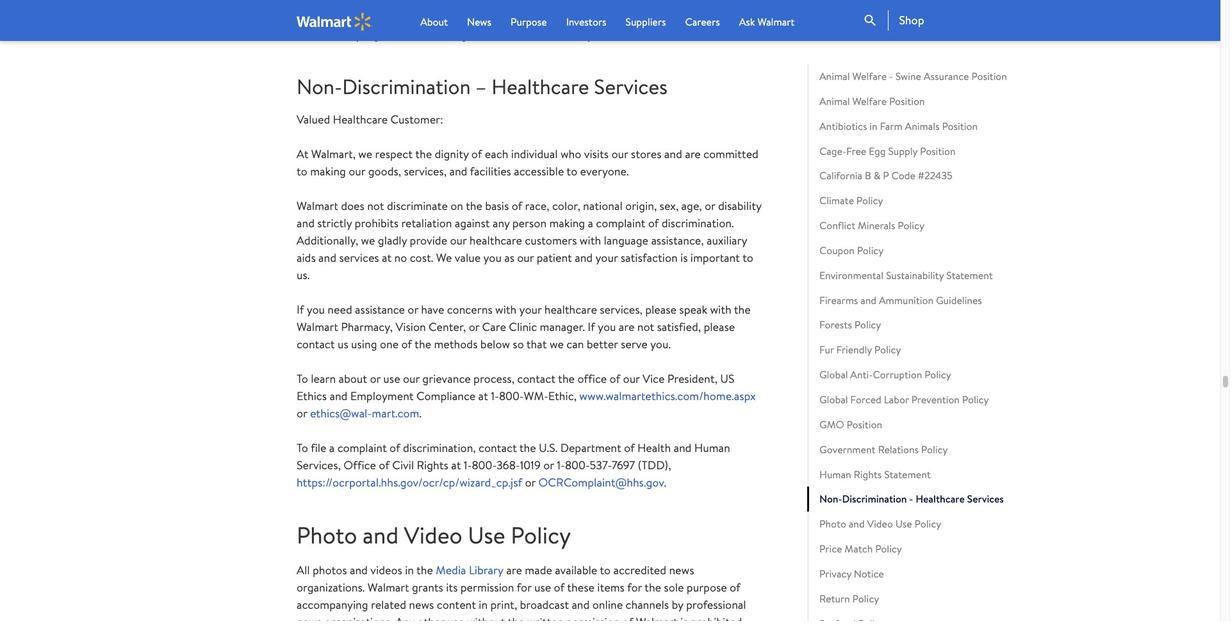 Task type: vqa. For each thing, say whether or not it's contained in the screenshot.
are to the middle
yes



Task type: locate. For each thing, give the bounding box(es) containing it.
services inside 'link'
[[967, 492, 1004, 506]]

contact up wm-
[[517, 371, 556, 387]]

channels
[[626, 597, 669, 613]]

not inside walmart does not discriminate on the basis of race, color, national origin, sex, age, or disability and strictly prohibits retaliation against any person making a complaint of discrimination. additionally, we gladly provide our healthcare customers with language assistance, auxiliary aids and services at no cost. we value you as our patient and your satisfaction is important to us.
[[367, 198, 384, 214]]

2 horizontal spatial contact
[[517, 371, 556, 387]]

537-
[[590, 458, 612, 474]]

of left each
[[472, 146, 482, 162]]

- inside 'link'
[[910, 492, 913, 506]]

discrimination up customer:
[[342, 73, 471, 101]]

1 horizontal spatial services
[[967, 492, 1004, 506]]

1 vertical spatial permission
[[566, 615, 620, 622]]

1 horizontal spatial human
[[820, 467, 851, 482]]

against
[[455, 216, 490, 232]]

the up "against"
[[466, 198, 482, 214]]

0 vertical spatial statement
[[947, 268, 993, 282]]

to for to file a complaint of discrimination, contact the u.s. department of health and human services, office of civil rights at 1-800-368-1019 or 1-800-537-7697 (tdd), https://ocrportal.hhs.gov/ocr/cp/wizard_cp.jsf or ocrcomplaint@hhs.gov .
[[297, 441, 308, 457]]

1- down discrimination,
[[464, 458, 472, 474]]

global
[[820, 368, 848, 382], [820, 393, 848, 407]]

0 vertical spatial on
[[581, 10, 594, 26]]

news up sole
[[669, 563, 694, 579]]

shop
[[899, 12, 924, 28]]

services, up the serve
[[600, 302, 643, 318]]

0 horizontal spatial for
[[517, 580, 532, 596]]

ethics@wal-
[[310, 406, 372, 422]]

0 vertical spatial is
[[681, 250, 688, 266]]

wm-
[[524, 389, 548, 405]]

to down "auxiliary"
[[743, 250, 753, 266]]

2 is from the top
[[681, 615, 688, 622]]

you left as
[[483, 250, 502, 266]]

1 vertical spatial human
[[820, 467, 851, 482]]

1 horizontal spatial .
[[664, 475, 666, 491]]

1 global from the top
[[820, 368, 848, 382]]

0 horizontal spatial if
[[297, 302, 304, 318]]

1 vertical spatial we
[[361, 233, 375, 249]]

we inside if you need assistance or have concerns with your healthcare services, please speak with the walmart pharmacy, vision center, or care clinic manager. if you are not satisfied, please contact us using one of the methods below so that we can better serve you.
[[550, 337, 564, 353]]

0 vertical spatial .
[[419, 406, 422, 422]]

walmart inside walmart does not discriminate on the basis of race, color, national origin, sex, age, or disability and strictly prohibits retaliation against any person making a complaint of discrimination. additionally, we gladly provide our healthcare customers with language assistance, auxiliary aids and services at no cost. we value you as our patient and your satisfaction is important to us.
[[297, 198, 338, 214]]

making
[[310, 164, 346, 180], [549, 216, 585, 232]]

everyone.
[[580, 164, 629, 180]]

a right file
[[329, 441, 335, 457]]

1 vertical spatial not
[[637, 319, 654, 335]]

1 animal from the top
[[820, 69, 850, 83]]

of up progress
[[394, 10, 405, 26]]

to for to learn about or use our grievance process, contact the office of our vice president, us ethics and employment compliance at 1-800-wm-ethic,
[[297, 371, 308, 387]]

does
[[341, 198, 365, 214]]

animal welfare - swine assurance position link
[[807, 64, 1044, 89]]

a
[[588, 216, 593, 232], [329, 441, 335, 457]]

800- left 1019
[[472, 458, 497, 474]]

healthcare up manager.
[[545, 302, 597, 318]]

0 horizontal spatial with
[[495, 302, 517, 318]]

1 horizontal spatial a
[[588, 216, 593, 232]]

services, down dignity
[[404, 164, 447, 180]]

animal up the animal welfare position
[[820, 69, 850, 83]]

and right "health"
[[674, 441, 692, 457]]

non- for non-discrimination - healthcare services
[[820, 492, 842, 506]]

2 global from the top
[[820, 393, 848, 407]]

to inside walmart does not discriminate on the basis of race, color, national origin, sex, age, or disability and strictly prohibits retaliation against any person making a complaint of discrimination. additionally, we gladly provide our healthcare customers with language assistance, auxiliary aids and services at no cost. we value you as our patient and your satisfaction is important to us.
[[743, 250, 753, 266]]

walmart does not discriminate on the basis of race, color, national origin, sex, age, or disability and strictly prohibits retaliation against any person making a complaint of discrimination. additionally, we gladly provide our healthcare customers with language assistance, auxiliary aids and services at no cost. we value you as our patient and your satisfaction is important to us.
[[297, 198, 762, 284]]

ask walmart link
[[739, 14, 795, 29]]

0 vertical spatial in
[[870, 119, 878, 133]]

2 horizontal spatial are
[[685, 146, 701, 162]]

0 vertical spatial human
[[694, 441, 730, 457]]

you up better
[[598, 319, 616, 335]]

and inside are made available to accredited news organizations. walmart grants its permission for use of these items for the sole purpose of accompanying related news content in print, broadcast and online channels by professional news organizations. any other use without the written permission of walmart is prohibit
[[572, 597, 590, 613]]

policy down non-discrimination - healthcare services 'link'
[[915, 517, 941, 531]]

are up the serve
[[619, 319, 635, 335]]

of
[[394, 10, 405, 26], [472, 146, 482, 162], [512, 198, 522, 214], [648, 216, 659, 232], [401, 337, 412, 353], [610, 371, 620, 387], [390, 441, 400, 457], [624, 441, 635, 457], [379, 458, 390, 474], [554, 580, 565, 596], [730, 580, 741, 596], [623, 615, 633, 622]]

and right firearms
[[861, 293, 877, 307]]

privacy notice
[[820, 567, 884, 581]]

accredited
[[614, 563, 666, 579]]

1 to from the top
[[297, 371, 308, 387]]

1 is from the top
[[681, 250, 688, 266]]

coupon policy
[[820, 243, 884, 258]]

0 vertical spatial contact
[[297, 337, 335, 353]]

our left vice
[[623, 371, 640, 387]]

the up ethic,
[[558, 371, 575, 387]]

statement
[[947, 268, 993, 282], [884, 467, 931, 482]]

contact left us
[[297, 337, 335, 353]]

complaint inside walmart does not discriminate on the basis of race, color, national origin, sex, age, or disability and strictly prohibits retaliation against any person making a complaint of discrimination. additionally, we gladly provide our healthcare customers with language assistance, auxiliary aids and services at no cost. we value you as our patient and your satisfaction is important to us.
[[596, 216, 646, 232]]

facilities
[[470, 164, 511, 180]]

approved
[[458, 10, 504, 26]]

news up other
[[409, 597, 434, 613]]

complaint up language
[[596, 216, 646, 232]]

800- down process,
[[499, 389, 524, 405]]

customer:
[[391, 112, 443, 128]]

1 horizontal spatial 800-
[[499, 389, 524, 405]]

2 animal from the top
[[820, 94, 850, 108]]

1 vertical spatial services,
[[600, 302, 643, 318]]

accessible
[[514, 164, 564, 180]]

2 vertical spatial contact
[[479, 441, 517, 457]]

civil
[[392, 458, 414, 474]]

walmart right ask
[[758, 15, 795, 29]]

0 horizontal spatial use
[[468, 520, 505, 552]]

are left made
[[506, 563, 522, 579]]

national
[[583, 198, 623, 214]]

the inside to file a complaint of discrimination, contact the u.s. department of health and human services, office of civil rights at 1-800-368-1019 or 1-800-537-7697 (tdd), https://ocrportal.hhs.gov/ocr/cp/wizard_cp.jsf or ocrcomplaint@hhs.gov .
[[520, 441, 536, 457]]

- left the swine at the right
[[889, 69, 893, 83]]

0 horizontal spatial rights
[[417, 458, 448, 474]]

the inside walmart does not discriminate on the basis of race, color, national origin, sex, age, or disability and strictly prohibits retaliation against any person making a complaint of discrimination. additionally, we gladly provide our healthcare customers with language assistance, auxiliary aids and services at no cost. we value you as our patient and your satisfaction is important to us.
[[466, 198, 482, 214]]

organizations. down photos
[[297, 580, 365, 596]]

1 welfare from the top
[[852, 69, 887, 83]]

investors button
[[566, 14, 607, 29]]

california b & p code #22435 link
[[807, 164, 1044, 189]]

our up value
[[450, 233, 467, 249]]

healthcare inside non-discrimination - healthcare services 'link'
[[916, 492, 965, 506]]

the right the 2018.
[[692, 10, 710, 26]]

on up "against"
[[451, 198, 463, 214]]

0 vertical spatial discrimination
[[342, 73, 471, 101]]

healthcare for non-discrimination – healthcare services
[[492, 73, 589, 101]]

1 vertical spatial complaint
[[337, 441, 387, 457]]

0 vertical spatial are
[[685, 146, 701, 162]]

the left dignity
[[415, 146, 432, 162]]

0 vertical spatial services,
[[404, 164, 447, 180]]

walmart
[[318, 10, 359, 26], [758, 15, 795, 29], [297, 198, 338, 214], [297, 319, 338, 335], [368, 580, 409, 596], [636, 615, 678, 622]]

0 horizontal spatial news
[[297, 615, 322, 622]]

and inside to learn about or use our grievance process, contact the office of our vice president, us ethics and employment compliance at 1-800-wm-ethic,
[[330, 389, 348, 405]]

are inside at walmart, we respect the dignity of each individual who visits our stores and are committed to making our goods, services, and facilities accessible to everyone.
[[685, 146, 701, 162]]

to learn about or use our grievance process, contact the office of our vice president, us ethics and employment compliance at 1-800-wm-ethic,
[[297, 371, 735, 405]]

egg
[[869, 144, 886, 158]]

use up 'broadcast'
[[534, 580, 551, 596]]

2 vertical spatial are
[[506, 563, 522, 579]]

making inside walmart does not discriminate on the basis of race, color, national origin, sex, age, or disability and strictly prohibits retaliation against any person making a complaint of discrimination. additionally, we gladly provide our healthcare customers with language assistance, auxiliary aids and services at no cost. we value you as our patient and your satisfaction is important to us.
[[549, 216, 585, 232]]

video up the media
[[404, 520, 462, 552]]

1 horizontal spatial non-
[[820, 492, 842, 506]]

at inside to learn about or use our grievance process, contact the office of our vice president, us ethics and employment compliance at 1-800-wm-ethic,
[[478, 389, 488, 405]]

of left civil
[[379, 458, 390, 474]]

clinic
[[509, 319, 537, 335]]

at
[[488, 27, 498, 43], [382, 250, 392, 266], [478, 389, 488, 405], [451, 458, 461, 474]]

with
[[580, 233, 601, 249], [495, 302, 517, 318], [710, 302, 732, 318]]

walmart up strictly on the top left of page
[[297, 198, 338, 214]]

0 horizontal spatial photo
[[297, 520, 357, 552]]

and up the ethics@wal-
[[330, 389, 348, 405]]

the down print,
[[508, 615, 525, 622]]

other
[[417, 615, 445, 622]]

1 vertical spatial discrimination
[[842, 492, 907, 506]]

welfare up farm
[[852, 94, 887, 108]]

of down origin,
[[648, 216, 659, 232]]

0 vertical spatial use
[[383, 371, 400, 387]]

1 vertical spatial welfare
[[852, 94, 887, 108]]

1 horizontal spatial services,
[[600, 302, 643, 318]]

contact inside to file a complaint of discrimination, contact the u.s. department of health and human services, office of civil rights at 1-800-368-1019 or 1-800-537-7697 (tdd), https://ocrportal.hhs.gov/ocr/cp/wizard_cp.jsf or ocrcomplaint@hhs.gov .
[[479, 441, 517, 457]]

1 horizontal spatial your
[[596, 250, 618, 266]]

1 horizontal spatial the
[[692, 10, 710, 26]]

0 horizontal spatial -
[[889, 69, 893, 83]]

discrimination inside non-discrimination - healthcare services 'link'
[[842, 492, 907, 506]]

policy right prevention
[[962, 393, 989, 407]]

photo up photos
[[297, 520, 357, 552]]

2 to from the top
[[297, 441, 308, 457]]

2 horizontal spatial you
[[598, 319, 616, 335]]

we down manager.
[[550, 337, 564, 353]]

healthcare down minimum,
[[492, 73, 589, 101]]

0 horizontal spatial discrimination
[[342, 73, 471, 101]]

video up the price match policy on the right
[[867, 517, 893, 531]]

search
[[863, 13, 878, 28]]

if up better
[[588, 319, 595, 335]]

photo
[[820, 517, 846, 531], [297, 520, 357, 552]]

photo up price
[[820, 517, 846, 531]]

organizations. down accompanying
[[324, 615, 393, 622]]

services for non-discrimination – healthcare services
[[594, 73, 668, 101]]

purpose
[[511, 15, 547, 29]]

1 vertical spatial animal
[[820, 94, 850, 108]]

photo and video use policy link
[[807, 512, 1044, 537]]

to up items
[[600, 563, 611, 579]]

1 vertical spatial .
[[664, 475, 666, 491]]

satisfaction
[[621, 250, 678, 266]]

match
[[845, 542, 873, 556]]

on left the human
[[402, 27, 415, 43]]

1 horizontal spatial permission
[[566, 615, 620, 622]]

1 vertical spatial non-
[[820, 492, 842, 506]]

. inside www.walmartethics.com/home.aspx or ethics@wal-mart.com .
[[419, 406, 422, 422]]

walmart down need
[[297, 319, 338, 335]]

policy up fur friendly policy
[[855, 318, 881, 332]]

healthcare down human rights statement link
[[916, 492, 965, 506]]

1 horizontal spatial if
[[588, 319, 595, 335]]

1 horizontal spatial statement
[[947, 268, 993, 282]]

on inside walmart does not discriminate on the basis of race, color, national origin, sex, age, or disability and strictly prohibits retaliation against any person making a complaint of discrimination. additionally, we gladly provide our healthcare customers with language assistance, auxiliary aids and services at no cost. we value you as our patient and your satisfaction is important to us.
[[451, 198, 463, 214]]

is inside are made available to accredited news organizations. walmart grants its permission for use of these items for the sole purpose of accompanying related news content in print, broadcast and online channels by professional news organizations. any other use without the written permission of walmart is prohibit
[[681, 615, 688, 622]]

and inside to file a complaint of discrimination, contact the u.s. department of health and human services, office of civil rights at 1-800-368-1019 or 1-800-537-7697 (tdd), https://ocrportal.hhs.gov/ocr/cp/wizard_cp.jsf or ocrcomplaint@hhs.gov .
[[674, 441, 692, 457]]

and down the these
[[572, 597, 590, 613]]

0 horizontal spatial your
[[519, 302, 542, 318]]

you
[[483, 250, 502, 266], [307, 302, 325, 318], [598, 319, 616, 335]]

#22435
[[918, 169, 953, 183]]

1- down u.s.
[[557, 458, 565, 474]]

position
[[972, 69, 1007, 83], [889, 94, 925, 108], [942, 119, 978, 133], [920, 144, 956, 158], [847, 418, 882, 432]]

pharmacy,
[[341, 319, 393, 335]]

rights down "government relations policy"
[[854, 467, 882, 482]]

you left need
[[307, 302, 325, 318]]

conflict
[[820, 219, 856, 233]]

healthcare inside walmart does not discriminate on the basis of race, color, national origin, sex, age, or disability and strictly prohibits retaliation against any person making a complaint of discrimination. additionally, we gladly provide our healthcare customers with language assistance, auxiliary aids and services at no cost. we value you as our patient and your satisfaction is important to us.
[[470, 233, 522, 249]]

making down walmart,
[[310, 164, 346, 180]]

we up goods,
[[358, 146, 372, 162]]

0 vertical spatial making
[[310, 164, 346, 180]]

of right one
[[401, 337, 412, 353]]

better
[[587, 337, 618, 353]]

1 horizontal spatial healthcare
[[492, 73, 589, 101]]

we
[[436, 250, 452, 266]]

permission down library
[[461, 580, 514, 596]]

at inside to file a complaint of discrimination, contact the u.s. department of health and human services, office of civil rights at 1-800-368-1019 or 1-800-537-7697 (tdd), https://ocrportal.hhs.gov/ocr/cp/wizard_cp.jsf or ocrcomplaint@hhs.gov .
[[451, 458, 461, 474]]

dignity
[[435, 146, 469, 162]]

1 vertical spatial organizations.
[[324, 615, 393, 622]]

0 horizontal spatial a
[[329, 441, 335, 457]]

welfare inside animal welfare - swine assurance position link
[[852, 69, 887, 83]]

0 horizontal spatial use
[[383, 371, 400, 387]]

services,
[[297, 458, 341, 474]]

statement for environmental sustainability statement
[[947, 268, 993, 282]]

1 vertical spatial contact
[[517, 371, 556, 387]]

to up ethics
[[297, 371, 308, 387]]

or up employment
[[370, 371, 381, 387]]

1 vertical spatial making
[[549, 216, 585, 232]]

or inside www.walmartethics.com/home.aspx or ethics@wal-mart.com .
[[297, 406, 307, 422]]

in left farm
[[870, 119, 878, 133]]

2 welfare from the top
[[852, 94, 887, 108]]

0 horizontal spatial services,
[[404, 164, 447, 180]]

1 board from the left
[[362, 10, 391, 26]]

1 horizontal spatial not
[[637, 319, 654, 335]]

0 vertical spatial welfare
[[852, 69, 887, 83]]

at down process,
[[478, 389, 488, 405]]

2 for from the left
[[627, 580, 642, 596]]

services, inside if you need assistance or have concerns with your healthcare services, please speak with the walmart pharmacy, vision center, or care clinic manager. if you are not satisfied, please contact us using one of the methods below so that we can better serve you.
[[600, 302, 643, 318]]

to inside to file a complaint of discrimination, contact the u.s. department of health and human services, office of civil rights at 1-800-368-1019 or 1-800-537-7697 (tdd), https://ocrportal.hhs.gov/ocr/cp/wizard_cp.jsf or ocrcomplaint@hhs.gov .
[[297, 441, 308, 457]]

ocrcomplaint@hhs.gov
[[539, 475, 664, 491]]

0 horizontal spatial human
[[694, 441, 730, 457]]

animal for animal welfare position
[[820, 94, 850, 108]]

supply
[[888, 144, 918, 158]]

1 vertical spatial healthcare
[[545, 302, 597, 318]]

0 vertical spatial non-
[[297, 73, 342, 101]]

photos
[[313, 563, 347, 579]]

healthcare inside if you need assistance or have concerns with your healthcare services, please speak with the walmart pharmacy, vision center, or care clinic manager. if you are not satisfied, please contact us using one of the methods below so that we can better serve you.
[[545, 302, 597, 318]]

800- down department
[[565, 458, 590, 474]]

person
[[512, 216, 547, 232]]

1 horizontal spatial photo and video use policy
[[820, 517, 941, 531]]

2 horizontal spatial news
[[669, 563, 694, 579]]

1 horizontal spatial in
[[479, 597, 488, 613]]

welfare for position
[[852, 94, 887, 108]]

in
[[870, 119, 878, 133], [405, 563, 414, 579], [479, 597, 488, 613]]

policy
[[857, 194, 883, 208], [898, 219, 925, 233], [857, 243, 884, 258], [855, 318, 881, 332], [875, 343, 901, 357], [925, 368, 951, 382], [962, 393, 989, 407], [921, 443, 948, 457], [915, 517, 941, 531], [511, 520, 571, 552], [875, 542, 902, 556], [853, 592, 879, 606]]

of inside at walmart, we respect the dignity of each individual who visits our stores and are committed to making our goods, services, and facilities accessible to everyone.
[[472, 146, 482, 162]]

grievance
[[422, 371, 471, 387]]

1 vertical spatial healthcare
[[333, 112, 388, 128]]

2 vertical spatial in
[[479, 597, 488, 613]]

800-
[[499, 389, 524, 405], [472, 458, 497, 474], [565, 458, 590, 474]]

0 vertical spatial your
[[596, 250, 618, 266]]

cage-free egg supply position
[[820, 144, 956, 158]]

0 horizontal spatial non-
[[297, 73, 342, 101]]

0 horizontal spatial are
[[506, 563, 522, 579]]

2 vertical spatial on
[[451, 198, 463, 214]]

global for global anti-corruption policy
[[820, 368, 848, 382]]

p
[[883, 169, 889, 183]]

for down accredited
[[627, 580, 642, 596]]

available
[[555, 563, 597, 579]]

use
[[383, 371, 400, 387], [534, 580, 551, 596], [447, 615, 464, 622]]

prohibits
[[355, 216, 399, 232]]

policy up prevention
[[925, 368, 951, 382]]

0 vertical spatial a
[[588, 216, 593, 232]]

our right as
[[517, 250, 534, 266]]

2 horizontal spatial 800-
[[565, 458, 590, 474]]

to inside to learn about or use our grievance process, contact the office of our vice president, us ethics and employment compliance at 1-800-wm-ethic,
[[297, 371, 308, 387]]

welfare inside animal welfare position link
[[852, 94, 887, 108]]

1 horizontal spatial -
[[910, 492, 913, 506]]

1 vertical spatial news
[[409, 597, 434, 613]]

1 vertical spatial a
[[329, 441, 335, 457]]

or right age,
[[705, 198, 716, 214]]

rights
[[417, 458, 448, 474], [854, 467, 882, 482]]

contact inside to learn about or use our grievance process, contact the office of our vice president, us ethics and employment compliance at 1-800-wm-ethic,
[[517, 371, 556, 387]]

at down discrimination,
[[451, 458, 461, 474]]

walmart inside if you need assistance or have concerns with your healthcare services, please speak with the walmart pharmacy, vision center, or care clinic manager. if you are not satisfied, please contact us using one of the methods below so that we can better serve you.
[[297, 319, 338, 335]]

not up the serve
[[637, 319, 654, 335]]

forests
[[820, 318, 852, 332]]

the inside at walmart, we respect the dignity of each individual who visits our stores and are committed to making our goods, services, and facilities accessible to everyone.
[[415, 146, 432, 162]]

0 horizontal spatial healthcare
[[333, 112, 388, 128]]

patient
[[537, 250, 572, 266]]

0 vertical spatial news
[[669, 563, 694, 579]]

1 horizontal spatial complaint
[[596, 216, 646, 232]]

if down us.
[[297, 302, 304, 318]]

1 vertical spatial use
[[534, 580, 551, 596]]

use down content
[[447, 615, 464, 622]]

use down non-discrimination - healthcare services
[[896, 517, 912, 531]]

or down ethics
[[297, 406, 307, 422]]

vision
[[396, 319, 426, 335]]

0 vertical spatial global
[[820, 368, 848, 382]]

videos
[[371, 563, 402, 579]]

0 horizontal spatial in
[[405, 563, 414, 579]]

of up 7697
[[624, 441, 635, 457]]

2 board from the left
[[713, 10, 742, 26]]

at inside walmart does not discriminate on the basis of race, color, national origin, sex, age, or disability and strictly prohibits retaliation against any person making a complaint of discrimination. additionally, we gladly provide our healthcare customers with language assistance, auxiliary aids and services at no cost. we value you as our patient and your satisfaction is important to us.
[[382, 250, 392, 266]]

a inside walmart does not discriminate on the basis of race, color, national origin, sex, age, or disability and strictly prohibits retaliation against any person making a complaint of discrimination. additionally, we gladly provide our healthcare customers with language assistance, auxiliary aids and services at no cost. we value you as our patient and your satisfaction is important to us.
[[588, 216, 593, 232]]

non- inside non-discrimination - healthcare services 'link'
[[820, 492, 842, 506]]

if you need assistance or have concerns with your healthcare services, please speak with the walmart pharmacy, vision center, or care clinic manager. if you are not satisfied, please contact us using one of the methods below so that we can better serve you.
[[297, 302, 751, 353]]

online
[[593, 597, 623, 613]]

this
[[507, 10, 525, 26]]

1 vertical spatial in
[[405, 563, 414, 579]]

complaint
[[596, 216, 646, 232], [337, 441, 387, 457]]

position right animals
[[942, 119, 978, 133]]

0 vertical spatial permission
[[461, 580, 514, 596]]

or inside to learn about or use our grievance process, contact the office of our vice president, us ethics and employment compliance at 1-800-wm-ethic,
[[370, 371, 381, 387]]

non- up valued
[[297, 73, 342, 101]]

www.walmartethics.com/home.aspx or ethics@wal-mart.com .
[[297, 389, 756, 422]]

https://ocrportal.hhs.gov/ocr/cp/wizard_cp.jsf
[[297, 475, 522, 491]]

. down "compliance" at the left bottom of the page
[[419, 406, 422, 422]]

purpose button
[[511, 14, 547, 29]]

7697
[[612, 458, 635, 474]]

2 vertical spatial we
[[550, 337, 564, 353]]

1 the from the left
[[297, 10, 315, 26]]

www.walmartethics.com/home.aspx link
[[580, 389, 756, 405]]

0 vertical spatial we
[[358, 146, 372, 162]]

368-
[[497, 458, 520, 474]]

your
[[596, 250, 618, 266], [519, 302, 542, 318]]

in up without
[[479, 597, 488, 613]]

at inside the walmart board of directors approved this statement on november 2, 2018. the board reviews our progress on human rights, at minimum, annually.
[[488, 27, 498, 43]]

1 horizontal spatial news
[[409, 597, 434, 613]]

us
[[720, 371, 735, 387]]

1 horizontal spatial 1-
[[491, 389, 499, 405]]

global up gmo
[[820, 393, 848, 407]]

not up the prohibits
[[367, 198, 384, 214]]

statement up guidelines
[[947, 268, 993, 282]]

0 vertical spatial healthcare
[[492, 73, 589, 101]]

and up videos
[[363, 520, 399, 552]]

of inside to learn about or use our grievance process, contact the office of our vice president, us ethics and employment compliance at 1-800-wm-ethic,
[[610, 371, 620, 387]]



Task type: describe. For each thing, give the bounding box(es) containing it.
policy down conflict minerals policy
[[857, 243, 884, 258]]

progress
[[356, 27, 399, 43]]

goods,
[[368, 164, 401, 180]]

labor
[[884, 393, 909, 407]]

2018.
[[664, 10, 689, 26]]

0 horizontal spatial photo and video use policy
[[297, 520, 571, 552]]

human
[[418, 27, 451, 43]]

about
[[420, 15, 448, 29]]

antibiotics in farm animals position link
[[807, 114, 1044, 139]]

global anti-corruption policy link
[[807, 363, 1044, 388]]

healthcare for non-discrimination - healthcare services
[[916, 492, 965, 506]]

services for non-discrimination - healthcare services
[[967, 492, 1004, 506]]

with inside walmart does not discriminate on the basis of race, color, national origin, sex, age, or disability and strictly prohibits retaliation against any person making a complaint of discrimination. additionally, we gladly provide our healthcare customers with language assistance, auxiliary aids and services at no cost. we value you as our patient and your satisfaction is important to us.
[[580, 233, 601, 249]]

and down additionally,
[[318, 250, 336, 266]]

without
[[467, 615, 505, 622]]

environmental sustainability statement
[[820, 268, 993, 282]]

so
[[513, 337, 524, 353]]

0 vertical spatial please
[[645, 302, 677, 318]]

return
[[820, 592, 850, 606]]

assurance
[[924, 69, 969, 83]]

professional
[[686, 597, 746, 613]]

broadcast
[[520, 597, 569, 613]]

swine
[[896, 69, 921, 83]]

1 vertical spatial if
[[588, 319, 595, 335]]

services, inside at walmart, we respect the dignity of each individual who visits our stores and are committed to making our goods, services, and facilities accessible to everyone.
[[404, 164, 447, 180]]

walmart inside the walmart board of directors approved this statement on november 2, 2018. the board reviews our progress on human rights, at minimum, annually.
[[318, 10, 359, 26]]

california
[[820, 169, 863, 183]]

human inside to file a complaint of discrimination, contact the u.s. department of health and human services, office of civil rights at 1-800-368-1019 or 1-800-537-7697 (tdd), https://ocrportal.hhs.gov/ocr/cp/wizard_cp.jsf or ocrcomplaint@hhs.gov .
[[694, 441, 730, 457]]

complaint inside to file a complaint of discrimination, contact the u.s. department of health and human services, office of civil rights at 1-800-368-1019 or 1-800-537-7697 (tdd), https://ocrportal.hhs.gov/ocr/cp/wizard_cp.jsf or ocrcomplaint@hhs.gov .
[[337, 441, 387, 457]]

0 horizontal spatial permission
[[461, 580, 514, 596]]

code
[[892, 169, 916, 183]]

or up vision
[[408, 302, 418, 318]]

your inside if you need assistance or have concerns with your healthcare services, please speak with the walmart pharmacy, vision center, or care clinic manager. if you are not satisfied, please contact us using one of the methods below so that we can better serve you.
[[519, 302, 542, 318]]

- for discrimination
[[910, 492, 913, 506]]

content
[[437, 597, 476, 613]]

and right patient
[[575, 250, 593, 266]]

no
[[394, 250, 407, 266]]

animal for animal welfare - swine assurance position
[[820, 69, 850, 83]]

2 horizontal spatial with
[[710, 302, 732, 318]]

are inside if you need assistance or have concerns with your healthcare services, please speak with the walmart pharmacy, vision center, or care clinic manager. if you are not satisfied, please contact us using one of the methods below so that we can better serve you.
[[619, 319, 635, 335]]

government relations policy
[[820, 443, 948, 457]]

to file a complaint of discrimination, contact the u.s. department of health and human services, office of civil rights at 1-800-368-1019 or 1-800-537-7697 (tdd), https://ocrportal.hhs.gov/ocr/cp/wizard_cp.jsf or ocrcomplaint@hhs.gov .
[[297, 441, 730, 491]]

or inside walmart does not discriminate on the basis of race, color, national origin, sex, age, or disability and strictly prohibits retaliation against any person making a complaint of discrimination. additionally, we gladly provide our healthcare customers with language assistance, auxiliary aids and services at no cost. we value you as our patient and your satisfaction is important to us.
[[705, 198, 716, 214]]

position down the swine at the right
[[889, 94, 925, 108]]

and right stores
[[664, 146, 682, 162]]

in inside are made available to accredited news organizations. walmart grants its permission for use of these items for the sole purpose of accompanying related news content in print, broadcast and online channels by professional news organizations. any other use without the written permission of walmart is prohibit
[[479, 597, 488, 613]]

. inside to file a complaint of discrimination, contact the u.s. department of health and human services, office of civil rights at 1-800-368-1019 or 1-800-537-7697 (tdd), https://ocrportal.hhs.gov/ocr/cp/wizard_cp.jsf or ocrcomplaint@hhs.gov .
[[664, 475, 666, 491]]

discrimination,
[[403, 441, 476, 457]]

2 horizontal spatial 1-
[[557, 458, 565, 474]]

walmart up related
[[368, 580, 409, 596]]

as
[[504, 250, 515, 266]]

sex,
[[660, 198, 679, 214]]

gmo position
[[820, 418, 882, 432]]

suppliers button
[[626, 14, 666, 29]]

https://ocrportal.hhs.gov/ocr/cp/wizard_cp.jsf link
[[297, 475, 522, 491]]

provide
[[410, 233, 447, 249]]

discrimination.
[[662, 216, 734, 232]]

1 horizontal spatial use
[[896, 517, 912, 531]]

items
[[597, 580, 625, 596]]

free
[[847, 144, 866, 158]]

learn
[[311, 371, 336, 387]]

climate
[[820, 194, 854, 208]]

gmo position link
[[807, 413, 1044, 437]]

1 horizontal spatial video
[[867, 517, 893, 531]]

services
[[339, 250, 379, 266]]

non- for non-discrimination – healthcare services
[[297, 73, 342, 101]]

non-discrimination - healthcare services
[[820, 492, 1004, 506]]

ask
[[739, 15, 755, 29]]

1 horizontal spatial rights
[[854, 467, 882, 482]]

president,
[[668, 371, 718, 387]]

rights,
[[454, 27, 485, 43]]

statement
[[527, 10, 578, 26]]

race,
[[525, 198, 550, 214]]

1 for from the left
[[517, 580, 532, 596]]

valued healthcare customer:
[[297, 112, 443, 128]]

policy down notice
[[853, 592, 879, 606]]

animal welfare position
[[820, 94, 925, 108]]

serve
[[621, 337, 648, 353]]

policy right match
[[875, 542, 902, 556]]

our left goods,
[[349, 164, 365, 180]]

policy down gmo position link
[[921, 443, 948, 457]]

our up everyone.
[[612, 146, 628, 162]]

our inside the walmart board of directors approved this statement on november 2, 2018. the board reviews our progress on human rights, at minimum, annually.
[[337, 27, 354, 43]]

media
[[436, 563, 466, 579]]

our up employment
[[403, 371, 420, 387]]

800- inside to learn about or use our grievance process, contact the office of our vice president, us ethics and employment compliance at 1-800-wm-ethic,
[[499, 389, 524, 405]]

of inside if you need assistance or have concerns with your healthcare services, please speak with the walmart pharmacy, vision center, or care clinic manager. if you are not satisfied, please contact us using one of the methods below so that we can better serve you.
[[401, 337, 412, 353]]

0 horizontal spatial 1-
[[464, 458, 472, 474]]

&
[[874, 169, 881, 183]]

human inside human rights statement link
[[820, 467, 851, 482]]

2 horizontal spatial use
[[534, 580, 551, 596]]

its
[[446, 580, 458, 596]]

we inside at walmart, we respect the dignity of each individual who visits our stores and are committed to making our goods, services, and facilities accessible to everyone.
[[358, 146, 372, 162]]

0 horizontal spatial 800-
[[472, 458, 497, 474]]

1 vertical spatial you
[[307, 302, 325, 318]]

position down forced
[[847, 418, 882, 432]]

statement for human rights statement
[[884, 467, 931, 482]]

home image
[[296, 12, 372, 30]]

photo inside 'photo and video use policy' link
[[820, 517, 846, 531]]

–
[[476, 73, 487, 101]]

rights inside to file a complaint of discrimination, contact the u.s. department of health and human services, office of civil rights at 1-800-368-1019 or 1-800-537-7697 (tdd), https://ocrportal.hhs.gov/ocr/cp/wizard_cp.jsf or ocrcomplaint@hhs.gov .
[[417, 458, 448, 474]]

ethic,
[[548, 389, 577, 405]]

discriminate
[[387, 198, 448, 214]]

important
[[691, 250, 740, 266]]

file
[[311, 441, 327, 457]]

contact inside if you need assistance or have concerns with your healthcare services, please speak with the walmart pharmacy, vision center, or care clinic manager. if you are not satisfied, please contact us using one of the methods below so that we can better serve you.
[[297, 337, 335, 353]]

firearms and ammunition guidelines
[[820, 293, 982, 307]]

who
[[561, 146, 581, 162]]

making inside at walmart, we respect the dignity of each individual who visits our stores and are committed to making our goods, services, and facilities accessible to everyone.
[[310, 164, 346, 180]]

the up channels
[[645, 580, 661, 596]]

0 vertical spatial organizations.
[[297, 580, 365, 596]]

concerns
[[447, 302, 493, 318]]

of up professional
[[730, 580, 741, 596]]

sustainability
[[886, 268, 944, 282]]

you inside walmart does not discriminate on the basis of race, color, national origin, sex, age, or disability and strictly prohibits retaliation against any person making a complaint of discrimination. additionally, we gladly provide our healthcare customers with language assistance, auxiliary aids and services at no cost. we value you as our patient and your satisfaction is important to us.
[[483, 250, 502, 266]]

the right speak
[[734, 302, 751, 318]]

and up match
[[849, 517, 865, 531]]

policy down b
[[857, 194, 883, 208]]

(tdd),
[[638, 458, 671, 474]]

0 horizontal spatial on
[[402, 27, 415, 43]]

- for welfare
[[889, 69, 893, 83]]

the up grants
[[417, 563, 433, 579]]

position up #22435
[[920, 144, 956, 158]]

gmo
[[820, 418, 844, 432]]

guidelines
[[936, 293, 982, 307]]

is inside walmart does not discriminate on the basis of race, color, national origin, sex, age, or disability and strictly prohibits retaliation against any person making a complaint of discrimination. additionally, we gladly provide our healthcare customers with language assistance, auxiliary aids and services at no cost. we value you as our patient and your satisfaction is important to us.
[[681, 250, 688, 266]]

1 horizontal spatial please
[[704, 319, 735, 335]]

antibiotics
[[820, 119, 867, 133]]

to down at at top
[[297, 164, 307, 180]]

all photos and videos in the media library
[[297, 563, 504, 579]]

use inside to learn about or use our grievance process, contact the office of our vice president, us ethics and employment compliance at 1-800-wm-ethic,
[[383, 371, 400, 387]]

health
[[638, 441, 671, 457]]

0 vertical spatial if
[[297, 302, 304, 318]]

2 vertical spatial news
[[297, 615, 322, 622]]

the down vision
[[415, 337, 431, 353]]

are inside are made available to accredited news organizations. walmart grants its permission for use of these items for the sole purpose of accompanying related news content in print, broadcast and online channels by professional news organizations. any other use without the written permission of walmart is prohibit
[[506, 563, 522, 579]]

assistance,
[[651, 233, 704, 249]]

2 vertical spatial use
[[447, 615, 464, 622]]

we inside walmart does not discriminate on the basis of race, color, national origin, sex, age, or disability and strictly prohibits retaliation against any person making a complaint of discrimination. additionally, we gladly provide our healthcare customers with language assistance, auxiliary aids and services at no cost. we value you as our patient and your satisfaction is important to us.
[[361, 233, 375, 249]]

need
[[328, 302, 352, 318]]

0 horizontal spatial video
[[404, 520, 462, 552]]

of left the these
[[554, 580, 565, 596]]

to inside are made available to accredited news organizations. walmart grants its permission for use of these items for the sole purpose of accompanying related news content in print, broadcast and online channels by professional news organizations. any other use without the written permission of walmart is prohibit
[[600, 563, 611, 579]]

the walmart board of directors approved this statement on november 2, 2018. the board reviews our progress on human rights, at minimum, annually.
[[297, 10, 742, 43]]

2 vertical spatial you
[[598, 319, 616, 335]]

or down 1019
[[525, 475, 536, 491]]

position right the assurance
[[972, 69, 1007, 83]]

1- inside to learn about or use our grievance process, contact the office of our vice president, us ethics and employment compliance at 1-800-wm-ethic,
[[491, 389, 499, 405]]

or down concerns
[[469, 319, 479, 335]]

news
[[467, 15, 492, 29]]

firearms and ammunition guidelines link
[[807, 288, 1044, 313]]

not inside if you need assistance or have concerns with your healthcare services, please speak with the walmart pharmacy, vision center, or care clinic manager. if you are not satisfied, please contact us using one of the methods below so that we can better serve you.
[[637, 319, 654, 335]]

policy up made
[[511, 520, 571, 552]]

aids
[[297, 250, 316, 266]]

purpose
[[687, 580, 727, 596]]

discrimination for -
[[842, 492, 907, 506]]

and up additionally,
[[297, 216, 315, 232]]

your inside walmart does not discriminate on the basis of race, color, national origin, sex, age, or disability and strictly prohibits retaliation against any person making a complaint of discrimination. additionally, we gladly provide our healthcare customers with language assistance, auxiliary aids and services at no cost. we value you as our patient and your satisfaction is important to us.
[[596, 250, 618, 266]]

policy up global anti-corruption policy
[[875, 343, 901, 357]]

to down who
[[567, 164, 578, 180]]

antibiotics in farm animals position
[[820, 119, 978, 133]]

ocrcomplaint@hhs.gov link
[[539, 475, 664, 491]]

of inside the walmart board of directors approved this statement on november 2, 2018. the board reviews our progress on human rights, at minimum, annually.
[[394, 10, 405, 26]]

non-discrimination - healthcare services link
[[807, 487, 1044, 512]]

2 horizontal spatial on
[[581, 10, 594, 26]]

you.
[[650, 337, 671, 353]]

and left videos
[[350, 563, 368, 579]]

discrimination for –
[[342, 73, 471, 101]]

november
[[597, 10, 649, 26]]

of down channels
[[623, 615, 633, 622]]

the inside to learn about or use our grievance process, contact the office of our vice president, us ethics and employment compliance at 1-800-wm-ethic,
[[558, 371, 575, 387]]

a inside to file a complaint of discrimination, contact the u.s. department of health and human services, office of civil rights at 1-800-368-1019 or 1-800-537-7697 (tdd), https://ocrportal.hhs.gov/ocr/cp/wizard_cp.jsf or ocrcomplaint@hhs.gov .
[[329, 441, 335, 457]]

of up civil
[[390, 441, 400, 457]]

welfare for -
[[852, 69, 887, 83]]

sole
[[664, 580, 684, 596]]

in inside antibiotics in farm animals position link
[[870, 119, 878, 133]]

one
[[380, 337, 399, 353]]

us.
[[297, 268, 310, 284]]

office
[[344, 458, 376, 474]]

2 the from the left
[[692, 10, 710, 26]]

or down u.s.
[[544, 458, 554, 474]]

policy down climate policy link on the top of page
[[898, 219, 925, 233]]

of right the basis
[[512, 198, 522, 214]]

strictly
[[317, 216, 352, 232]]

respect
[[375, 146, 413, 162]]

privacy notice link
[[807, 562, 1044, 587]]

walmart inside the ask walmart link
[[758, 15, 795, 29]]

assistance
[[355, 302, 405, 318]]

walmart down channels
[[636, 615, 678, 622]]

and down dignity
[[449, 164, 467, 180]]

global for global forced labor prevention policy
[[820, 393, 848, 407]]

manager.
[[540, 319, 585, 335]]



